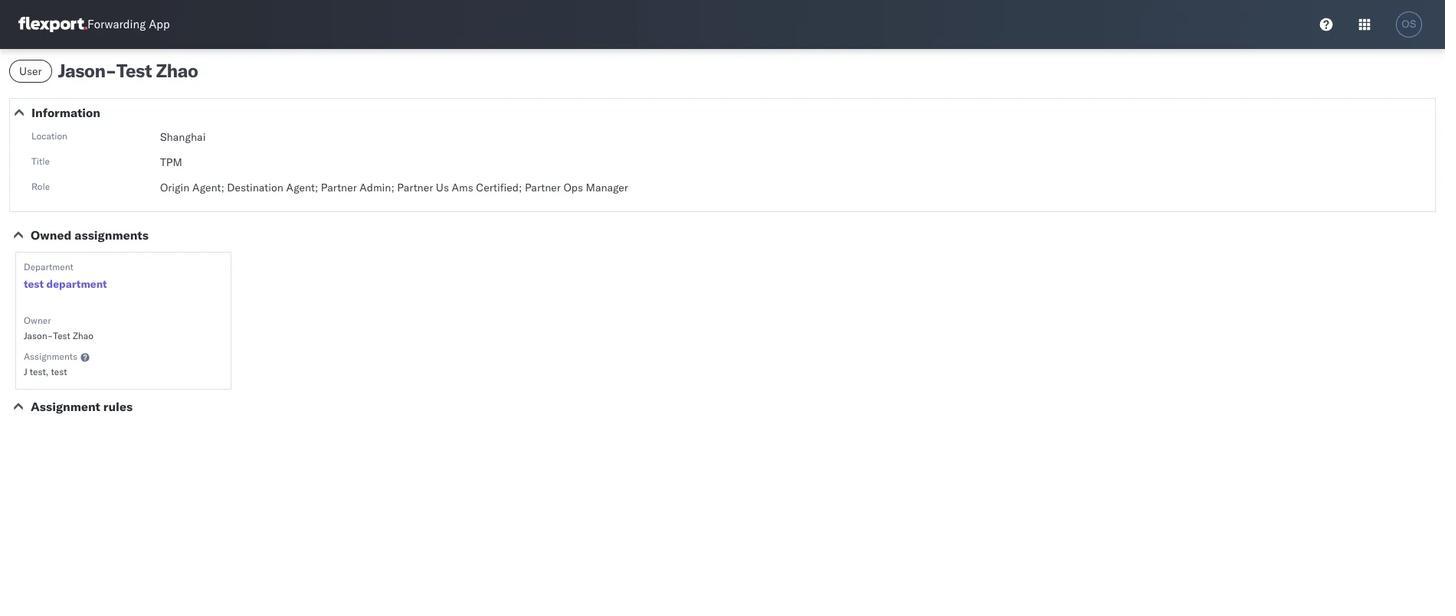 Task type: locate. For each thing, give the bounding box(es) containing it.
1 partner from the left
[[321, 181, 357, 195]]

0 vertical spatial test
[[116, 59, 152, 82]]

1 horizontal spatial test
[[51, 366, 67, 378]]

title
[[31, 156, 50, 167]]

1 vertical spatial test
[[53, 330, 70, 342]]

partner left ops
[[525, 181, 561, 195]]

information
[[31, 105, 100, 120]]

us
[[436, 181, 449, 195]]

test down the assignments
[[51, 366, 67, 378]]

agent; right origin
[[192, 181, 224, 195]]

jason- inside owner jason-test zhao
[[24, 330, 53, 342]]

location
[[31, 130, 67, 142]]

tpm
[[160, 156, 182, 169]]

test
[[24, 277, 44, 291], [51, 366, 67, 378]]

1 horizontal spatial test
[[116, 59, 152, 82]]

forwarding app link
[[18, 17, 170, 32]]

0 horizontal spatial agent;
[[192, 181, 224, 195]]

test inside department test department
[[24, 277, 44, 291]]

0 vertical spatial test
[[24, 277, 44, 291]]

3 partner from the left
[[525, 181, 561, 195]]

zhao down app
[[156, 59, 198, 82]]

owned assignments
[[31, 228, 149, 243]]

0 horizontal spatial test
[[24, 277, 44, 291]]

zhao up the assignments
[[73, 330, 93, 342]]

owned
[[31, 228, 72, 243]]

shanghai
[[160, 130, 206, 144]]

os
[[1402, 18, 1417, 30]]

test inside owner jason-test zhao
[[53, 330, 70, 342]]

origin
[[160, 181, 190, 195]]

user
[[19, 64, 42, 78]]

test
[[116, 59, 152, 82], [53, 330, 70, 342]]

1 horizontal spatial partner
[[397, 181, 433, 195]]

role
[[31, 181, 50, 192]]

0 horizontal spatial jason-
[[24, 330, 53, 342]]

test down "forwarding app"
[[116, 59, 152, 82]]

jason- down owner
[[24, 330, 53, 342]]

2 horizontal spatial partner
[[525, 181, 561, 195]]

0 horizontal spatial test
[[53, 330, 70, 342]]

assignments
[[24, 351, 77, 362]]

2 partner from the left
[[397, 181, 433, 195]]

partner
[[321, 181, 357, 195], [397, 181, 433, 195], [525, 181, 561, 195]]

j
[[24, 366, 27, 378]]

1 horizontal spatial zhao
[[156, 59, 198, 82]]

1 horizontal spatial agent;
[[286, 181, 318, 195]]

zhao inside owner jason-test zhao
[[73, 330, 93, 342]]

agent;
[[192, 181, 224, 195], [286, 181, 318, 195]]

forwarding app
[[87, 17, 170, 32]]

app
[[149, 17, 170, 32]]

jason- down forwarding app link
[[58, 59, 116, 82]]

department
[[24, 261, 73, 273]]

test down department
[[24, 277, 44, 291]]

partner left the admin;
[[321, 181, 357, 195]]

zhao
[[156, 59, 198, 82], [73, 330, 93, 342]]

partner left us
[[397, 181, 433, 195]]

1 vertical spatial zhao
[[73, 330, 93, 342]]

0 vertical spatial zhao
[[156, 59, 198, 82]]

0 horizontal spatial partner
[[321, 181, 357, 195]]

0 horizontal spatial zhao
[[73, 330, 93, 342]]

forwarding
[[87, 17, 146, 32]]

1 horizontal spatial jason-
[[58, 59, 116, 82]]

jason-
[[58, 59, 116, 82], [24, 330, 53, 342]]

0 vertical spatial jason-
[[58, 59, 116, 82]]

1 vertical spatial jason-
[[24, 330, 53, 342]]

test up the assignments
[[53, 330, 70, 342]]

ops
[[564, 181, 583, 195]]

agent; right destination
[[286, 181, 318, 195]]



Task type: describe. For each thing, give the bounding box(es) containing it.
rules
[[103, 399, 133, 415]]

origin agent; destination agent; partner admin; partner us ams certified; partner ops manager
[[160, 181, 628, 195]]

department
[[46, 277, 107, 291]]

assignment rules
[[31, 399, 133, 415]]

owner
[[24, 315, 51, 326]]

assignment
[[31, 399, 100, 415]]

2 agent; from the left
[[286, 181, 318, 195]]

destination
[[227, 181, 283, 195]]

owner jason-test zhao
[[24, 315, 93, 342]]

test department link
[[24, 277, 107, 292]]

os button
[[1392, 7, 1427, 42]]

test,
[[30, 366, 49, 378]]

department test department
[[24, 261, 107, 291]]

ams
[[452, 181, 473, 195]]

manager
[[586, 181, 628, 195]]

admin;
[[360, 181, 394, 195]]

assignments
[[75, 228, 149, 243]]

certified;
[[476, 181, 522, 195]]

flexport. image
[[18, 17, 87, 32]]

jason-test zhao
[[58, 59, 198, 82]]

1 agent; from the left
[[192, 181, 224, 195]]

1 vertical spatial test
[[51, 366, 67, 378]]

j test, test
[[24, 366, 67, 378]]



Task type: vqa. For each thing, say whether or not it's contained in the screenshot.
the bottom Zhao
yes



